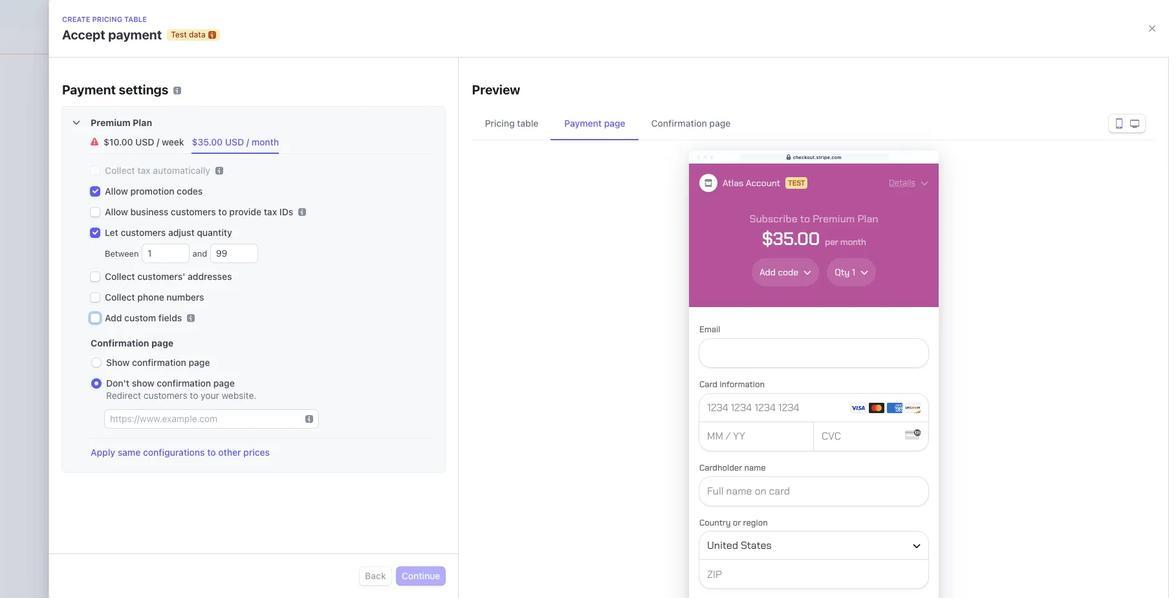 Task type: vqa. For each thing, say whether or not it's contained in the screenshot.
Balances LINK
no



Task type: locate. For each thing, give the bounding box(es) containing it.
1 horizontal spatial website.
[[442, 331, 477, 342]]

1 horizontal spatial confirmation
[[651, 118, 707, 129]]

table inside "link"
[[523, 362, 545, 373]]

create inside "link"
[[460, 362, 489, 373]]

website. up https://www.example.com text field
[[222, 390, 256, 401]]

other
[[218, 447, 241, 458]]

0 vertical spatial confirmation page
[[651, 118, 731, 129]]

products
[[64, 72, 140, 93]]

codes
[[177, 186, 203, 197]]

confirmation page
[[651, 118, 731, 129], [91, 338, 174, 349]]

data
[[585, 55, 603, 63]]

1 allow from the top
[[105, 186, 128, 197]]

0 horizontal spatial /
[[157, 137, 159, 148]]

a left branded, at the left bottom of page
[[473, 318, 477, 329]]

between
[[105, 248, 141, 259]]

Maximum quantity text field
[[211, 245, 257, 263]]

0 vertical spatial your
[[677, 318, 695, 329]]

1 vertical spatial a
[[473, 318, 477, 329]]

2 vertical spatial customers
[[143, 390, 187, 401]]

table down responsive
[[523, 362, 545, 373]]

0 vertical spatial confirmation
[[651, 118, 707, 129]]

3 collect from the top
[[105, 292, 135, 303]]

payment inside payment page 'button'
[[564, 118, 602, 129]]

1 vertical spatial collect
[[105, 271, 135, 282]]

a
[[486, 298, 493, 313], [473, 318, 477, 329]]

https://www.example.com text field
[[105, 410, 305, 428]]

continue
[[402, 571, 440, 582]]

1 collect from the top
[[105, 165, 135, 176]]

to left other
[[207, 447, 216, 458]]

to
[[218, 206, 227, 217], [622, 318, 630, 329], [190, 390, 198, 401], [207, 447, 216, 458]]

2 vertical spatial collect
[[105, 292, 135, 303]]

$10.00
[[104, 137, 133, 148]]

configurations
[[143, 447, 205, 458]]

1 horizontal spatial confirmation page
[[651, 118, 731, 129]]

apply same configurations to other prices
[[91, 447, 270, 458]]

$35.00
[[192, 137, 223, 148]]

test
[[566, 55, 584, 63]]

0 horizontal spatial confirmation page
[[91, 338, 174, 349]]

confirmation down show confirmation page
[[157, 378, 211, 389]]

table right pricing
[[517, 118, 539, 129]]

create up branded, at the left bottom of page
[[442, 298, 483, 313]]

month
[[252, 137, 279, 148]]

accept payment
[[62, 27, 162, 42]]

2 usd from the left
[[225, 137, 244, 148]]

confirmation up show at the left of the page
[[132, 357, 186, 368]]

1 horizontal spatial a
[[486, 298, 493, 313]]

collect up add
[[105, 292, 135, 303]]

allow up let
[[105, 206, 128, 217]]

tax
[[137, 165, 151, 176], [264, 206, 277, 217]]

1 vertical spatial website.
[[222, 390, 256, 401]]

0 horizontal spatial website.
[[222, 390, 256, 401]]

confirmation
[[132, 357, 186, 368], [157, 378, 211, 389]]

1 vertical spatial allow
[[105, 206, 128, 217]]

table
[[124, 15, 147, 23], [517, 118, 539, 129], [541, 298, 572, 313], [599, 318, 620, 329], [523, 362, 545, 373]]

1 horizontal spatial create pricing table
[[460, 362, 545, 373]]

same
[[118, 447, 141, 458]]

website.
[[442, 331, 477, 342], [222, 390, 256, 401]]

pricing down branded, at the left bottom of page
[[491, 362, 521, 373]]

1 vertical spatial payment
[[564, 118, 602, 129]]

/ left week on the left of the page
[[157, 137, 159, 148]]

usd down premium plan button at the left of page
[[225, 137, 244, 148]]

apply
[[91, 447, 115, 458]]

usd down plan
[[135, 137, 154, 148]]

customers down business
[[121, 227, 166, 238]]

allow
[[105, 186, 128, 197], [105, 206, 128, 217]]

table inside button
[[517, 118, 539, 129]]

0 horizontal spatial confirmation
[[91, 338, 149, 349]]

tab list
[[472, 107, 1156, 140]]

website. inside create a pricing table create a branded, responsive pricing table to embed on your website.
[[442, 331, 477, 342]]

allow left promotion
[[105, 186, 128, 197]]

1 vertical spatial your
[[201, 390, 219, 401]]

1 vertical spatial confirmation
[[157, 378, 211, 389]]

confirmation
[[651, 118, 707, 129], [91, 338, 149, 349]]

1 horizontal spatial your
[[677, 318, 695, 329]]

customers
[[171, 206, 216, 217], [121, 227, 166, 238], [143, 390, 187, 401]]

test data
[[171, 30, 206, 39]]

create down branded, at the left bottom of page
[[460, 362, 489, 373]]

tax up promotion
[[137, 165, 151, 176]]

collect tax automatically
[[105, 165, 210, 176]]

0 vertical spatial payment
[[62, 82, 116, 97]]

0 vertical spatial collect
[[105, 165, 135, 176]]

show
[[132, 378, 154, 389]]

pricing up accept payment
[[92, 15, 122, 23]]

to inside create a pricing table create a branded, responsive pricing table to embed on your website.
[[622, 318, 630, 329]]

0 horizontal spatial payment
[[62, 82, 116, 97]]

collect customers' addresses
[[105, 271, 232, 282]]

collect down $10.00
[[105, 165, 135, 176]]

don't show confirmation page redirect customers to your website.
[[106, 378, 256, 401]]

to up https://www.example.com text field
[[190, 390, 198, 401]]

0 vertical spatial a
[[486, 298, 493, 313]]

create a pricing table create a branded, responsive pricing table to embed on your website.
[[442, 298, 695, 342]]

1 vertical spatial create pricing table
[[460, 362, 545, 373]]

1 vertical spatial tax
[[264, 206, 277, 217]]

your right on at the right bottom of the page
[[677, 318, 695, 329]]

payment up premium
[[62, 82, 116, 97]]

table up responsive
[[541, 298, 572, 313]]

automatically
[[153, 165, 210, 176]]

/
[[157, 137, 159, 148], [246, 137, 249, 148]]

0 vertical spatial customers
[[171, 206, 216, 217]]

numbers
[[167, 292, 204, 303]]

confirmation inside don't show confirmation page redirect customers to your website.
[[157, 378, 211, 389]]

collect for collect customers' addresses
[[105, 271, 135, 282]]

$10.00 usd / week
[[104, 137, 184, 148]]

0 vertical spatial allow
[[105, 186, 128, 197]]

checkout.stripe.com
[[793, 154, 842, 160]]

to left 'embed'
[[622, 318, 630, 329]]

pricing inside "link"
[[491, 362, 521, 373]]

1 usd from the left
[[135, 137, 154, 148]]

pricing table
[[485, 118, 539, 129]]

0 horizontal spatial create pricing table
[[62, 15, 147, 23]]

table left 'embed'
[[599, 318, 620, 329]]

1 horizontal spatial /
[[246, 137, 249, 148]]

1 horizontal spatial usd
[[225, 137, 244, 148]]

0 vertical spatial tax
[[137, 165, 151, 176]]

usd for $10.00
[[135, 137, 154, 148]]

collect
[[105, 165, 135, 176], [105, 271, 135, 282], [105, 292, 135, 303]]

collect down between
[[105, 271, 135, 282]]

pricing
[[92, 15, 122, 23], [496, 298, 538, 313], [568, 318, 596, 329], [491, 362, 521, 373]]

page inside button
[[709, 118, 731, 129]]

create
[[62, 15, 90, 23], [442, 298, 483, 313], [442, 318, 470, 329], [460, 362, 489, 373]]

create pricing table up accept payment
[[62, 15, 147, 23]]

1 vertical spatial confirmation
[[91, 338, 149, 349]]

prices for product premium plan tab list
[[85, 131, 435, 154]]

Minimum quantity text field
[[142, 245, 189, 263]]

2 allow from the top
[[105, 206, 128, 217]]

/ left 'month'
[[246, 137, 249, 148]]

1 horizontal spatial payment
[[564, 118, 602, 129]]

tax left "ids"
[[264, 206, 277, 217]]

your
[[677, 318, 695, 329], [201, 390, 219, 401]]

2 / from the left
[[246, 137, 249, 148]]

a up branded, at the left bottom of page
[[486, 298, 493, 313]]

confirmation page inside button
[[651, 118, 731, 129]]

your up https://www.example.com text field
[[201, 390, 219, 401]]

create pricing table
[[62, 15, 147, 23], [460, 362, 545, 373]]

create pricing table inside create pricing table "link"
[[460, 362, 545, 373]]

embed
[[633, 318, 662, 329]]

$35.00 usd / month
[[192, 137, 279, 148]]

0 vertical spatial website.
[[442, 331, 477, 342]]

1 vertical spatial customers
[[121, 227, 166, 238]]

0 horizontal spatial your
[[201, 390, 219, 401]]

table up payment
[[124, 15, 147, 23]]

customers down 'codes'
[[171, 206, 216, 217]]

your inside don't show confirmation page redirect customers to your website.
[[201, 390, 219, 401]]

website. up create pricing table "link"
[[442, 331, 477, 342]]

create pricing table down branded, at the left bottom of page
[[460, 362, 545, 373]]

payment down "test data" at top
[[564, 118, 602, 129]]

1 vertical spatial confirmation page
[[91, 338, 174, 349]]

create up 'accept'
[[62, 15, 90, 23]]

usd for $35.00
[[225, 137, 244, 148]]

0 horizontal spatial tax
[[137, 165, 151, 176]]

usd
[[135, 137, 154, 148], [225, 137, 244, 148]]

customers down show at the left of the page
[[143, 390, 187, 401]]

premium plan button
[[72, 117, 435, 131]]

premium plan
[[91, 117, 152, 128]]

add
[[105, 313, 122, 324]]

0 horizontal spatial usd
[[135, 137, 154, 148]]

website. inside don't show confirmation page redirect customers to your website.
[[222, 390, 256, 401]]

2 collect from the top
[[105, 271, 135, 282]]

1 / from the left
[[157, 137, 159, 148]]

payment
[[62, 82, 116, 97], [564, 118, 602, 129]]

page
[[604, 118, 625, 129], [709, 118, 731, 129], [151, 338, 174, 349], [189, 357, 210, 368], [213, 378, 235, 389]]



Task type: describe. For each thing, give the bounding box(es) containing it.
let
[[105, 227, 118, 238]]

responsive
[[520, 318, 565, 329]]

prices
[[243, 447, 270, 458]]

your inside create a pricing table create a branded, responsive pricing table to embed on your website.
[[677, 318, 695, 329]]

customers inside don't show confirmation page redirect customers to your website.
[[143, 390, 187, 401]]

test
[[171, 30, 187, 39]]

1 horizontal spatial tax
[[264, 206, 277, 217]]

to inside don't show confirmation page redirect customers to your website.
[[190, 390, 198, 401]]

ids
[[279, 206, 293, 217]]

data
[[189, 30, 206, 39]]

pricing
[[485, 118, 515, 129]]

week
[[162, 137, 184, 148]]

collect for collect phone numbers
[[105, 292, 135, 303]]

phone
[[137, 292, 164, 303]]

back button
[[360, 567, 391, 586]]

pricing right responsive
[[568, 318, 596, 329]]

provide
[[229, 206, 261, 217]]

show confirmation page
[[106, 357, 210, 368]]

fields
[[158, 313, 182, 324]]

0 vertical spatial create pricing table
[[62, 15, 147, 23]]

plan
[[133, 117, 152, 128]]

back
[[365, 571, 386, 582]]

test data
[[566, 55, 603, 63]]

payment page button
[[552, 107, 638, 140]]

addresses
[[188, 271, 232, 282]]

preview
[[472, 82, 520, 97]]

create pricing table link
[[442, 359, 566, 377]]

quantity
[[197, 227, 232, 238]]

premium
[[91, 117, 130, 128]]

don't
[[106, 378, 129, 389]]

let customers adjust quantity
[[105, 227, 232, 238]]

$10.00 usd / week button
[[85, 131, 192, 154]]

apply same configurations to other prices button
[[91, 446, 270, 459]]

0 horizontal spatial a
[[473, 318, 477, 329]]

collect phone numbers
[[105, 292, 204, 303]]

show
[[106, 357, 130, 368]]

business
[[130, 206, 168, 217]]

and
[[190, 248, 209, 259]]

create left branded, at the left bottom of page
[[442, 318, 470, 329]]

branded,
[[480, 318, 517, 329]]

0 vertical spatial confirmation
[[132, 357, 186, 368]]

pricing up branded, at the left bottom of page
[[496, 298, 538, 313]]

page inside don't show confirmation page redirect customers to your website.
[[213, 378, 235, 389]]

customers'
[[137, 271, 185, 282]]

promotion
[[130, 186, 174, 197]]

pricing table button
[[472, 107, 552, 140]]

allow business customers to provide tax ids
[[105, 206, 293, 217]]

payment
[[108, 27, 162, 42]]

/ for week
[[157, 137, 159, 148]]

redirect
[[106, 390, 141, 401]]

settings
[[119, 82, 168, 97]]

allow for allow promotion codes
[[105, 186, 128, 197]]

custom
[[124, 313, 156, 324]]

add custom fields
[[105, 313, 182, 324]]

/ for month
[[246, 137, 249, 148]]

adjust
[[168, 227, 195, 238]]

accept
[[62, 27, 105, 42]]

payment page
[[564, 118, 625, 129]]

confirmation inside button
[[651, 118, 707, 129]]

payment for payment settings
[[62, 82, 116, 97]]

to up quantity
[[218, 206, 227, 217]]

on
[[664, 318, 675, 329]]

payment settings
[[62, 82, 168, 97]]

page inside 'button'
[[604, 118, 625, 129]]

payment for payment page
[[564, 118, 602, 129]]

allow for allow business customers to provide tax ids
[[105, 206, 128, 217]]

allow promotion codes
[[105, 186, 203, 197]]

continue button
[[396, 567, 445, 586]]

to inside button
[[207, 447, 216, 458]]

confirmation page button
[[638, 107, 744, 140]]

tab list containing pricing table
[[472, 107, 1156, 140]]

collect for collect tax automatically
[[105, 165, 135, 176]]

$35.00 usd / month button
[[187, 131, 287, 154]]



